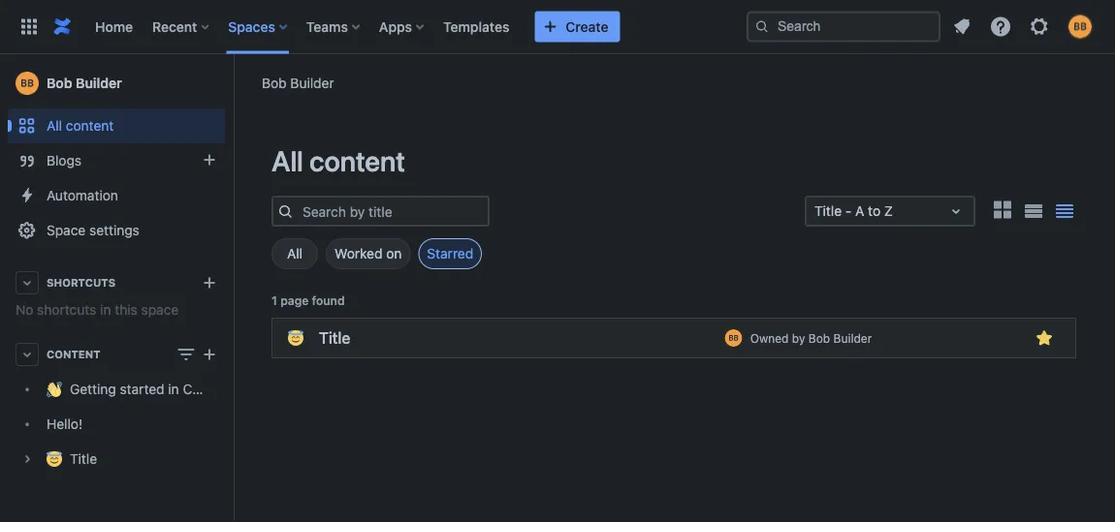 Task type: vqa. For each thing, say whether or not it's contained in the screenshot.
task "icon"
no



Task type: locate. For each thing, give the bounding box(es) containing it.
on
[[386, 246, 402, 262]]

in left this
[[100, 302, 111, 318]]

worked on
[[335, 246, 402, 262]]

bob builder down teams
[[262, 75, 334, 91]]

starred button
[[418, 239, 482, 270]]

builder down teams
[[290, 75, 334, 91]]

1 horizontal spatial in
[[168, 382, 179, 398]]

all up the page
[[287, 246, 303, 262]]

settings icon image
[[1028, 15, 1051, 38]]

search image
[[755, 19, 770, 34]]

0 horizontal spatial bob builder
[[47, 75, 122, 91]]

space
[[47, 223, 86, 239]]

tree inside space element
[[8, 372, 254, 477]]

0 horizontal spatial all content
[[47, 118, 114, 134]]

0 vertical spatial all
[[47, 118, 62, 134]]

notification icon image
[[951, 15, 974, 38]]

content
[[66, 118, 114, 134], [310, 145, 405, 178]]

tree
[[8, 372, 254, 477]]

1 horizontal spatial all content
[[272, 145, 405, 178]]

all content up search by title field on the left top
[[272, 145, 405, 178]]

all content up blogs
[[47, 118, 114, 134]]

builder
[[290, 75, 334, 91], [76, 75, 122, 91], [834, 332, 872, 345]]

0 horizontal spatial content
[[66, 118, 114, 134]]

0 vertical spatial title
[[815, 203, 842, 219]]

0 vertical spatial all content
[[47, 118, 114, 134]]

Search field
[[747, 11, 941, 42]]

0 horizontal spatial bob builder link
[[8, 64, 225, 103]]

settings
[[89, 223, 140, 239]]

0 vertical spatial in
[[100, 302, 111, 318]]

all up blogs
[[47, 118, 62, 134]]

title inside title 'link'
[[70, 451, 97, 467]]

0 vertical spatial content
[[66, 118, 114, 134]]

confluence image
[[50, 15, 74, 38]]

2 vertical spatial all
[[287, 246, 303, 262]]

2 bob builder from the left
[[47, 75, 122, 91]]

title link
[[8, 442, 225, 477]]

1 vertical spatial in
[[168, 382, 179, 398]]

getting started in confluence link
[[8, 372, 254, 407]]

in inside tree
[[168, 382, 179, 398]]

shortcuts
[[37, 302, 96, 318]]

title
[[815, 203, 842, 219], [319, 329, 351, 348], [70, 451, 97, 467]]

content up blogs
[[66, 118, 114, 134]]

1 horizontal spatial bob builder
[[262, 75, 334, 91]]

all content
[[47, 118, 114, 134], [272, 145, 405, 178]]

global element
[[12, 0, 747, 54]]

1 vertical spatial content
[[310, 145, 405, 178]]

confluence image
[[50, 15, 74, 38]]

bob builder link down teams
[[262, 73, 334, 93]]

builder right by
[[834, 332, 872, 345]]

bob builder
[[262, 75, 334, 91], [47, 75, 122, 91]]

shortcuts
[[47, 277, 116, 290]]

page
[[280, 294, 309, 307]]

started
[[120, 382, 164, 398]]

content up search by title field on the left top
[[310, 145, 405, 178]]

2 vertical spatial title
[[70, 451, 97, 467]]

apps button
[[373, 11, 432, 42]]

1 horizontal spatial content
[[310, 145, 405, 178]]

found
[[312, 294, 345, 307]]

bob builder inside space element
[[47, 75, 122, 91]]

0 horizontal spatial in
[[100, 302, 111, 318]]

unstar image
[[1033, 327, 1056, 350]]

title left -
[[815, 203, 842, 219]]

cards image
[[991, 198, 1015, 222]]

bob right collapse sidebar icon
[[262, 75, 287, 91]]

banner
[[0, 0, 1115, 54]]

in right started
[[168, 382, 179, 398]]

spaces button
[[222, 11, 295, 42]]

bob right by
[[809, 332, 831, 345]]

space settings link
[[8, 213, 225, 248]]

1 horizontal spatial title
[[319, 329, 351, 348]]

this
[[115, 302, 138, 318]]

change view image
[[175, 343, 198, 367]]

title down the 'hello!'
[[70, 451, 97, 467]]

list image
[[1025, 205, 1043, 218]]

title down found
[[319, 329, 351, 348]]

1 horizontal spatial bob builder link
[[262, 73, 334, 93]]

in
[[100, 302, 111, 318], [168, 382, 179, 398]]

0 horizontal spatial title
[[70, 451, 97, 467]]

all
[[47, 118, 62, 134], [272, 145, 303, 178], [287, 246, 303, 262]]

bob
[[262, 75, 287, 91], [47, 75, 72, 91], [809, 332, 831, 345]]

home link
[[89, 11, 139, 42]]

bob builder link right by
[[809, 332, 872, 345]]

bob down confluence image
[[47, 75, 72, 91]]

recent
[[152, 18, 197, 34]]

bob builder link up all content link
[[8, 64, 225, 103]]

0 horizontal spatial bob
[[47, 75, 72, 91]]

worked
[[335, 246, 383, 262]]

templates link
[[438, 11, 515, 42]]

all content inside space element
[[47, 118, 114, 134]]

space element
[[0, 54, 254, 523]]

all right the create a blog image
[[272, 145, 303, 178]]

1 vertical spatial all
[[272, 145, 303, 178]]

all button
[[272, 239, 318, 270]]

:innocent: image
[[288, 331, 304, 346], [288, 331, 304, 346]]

1 vertical spatial title
[[319, 329, 351, 348]]

bob builder link
[[8, 64, 225, 103], [262, 73, 334, 93], [809, 332, 872, 345]]

2 horizontal spatial title
[[815, 203, 842, 219]]

space
[[141, 302, 179, 318]]

1 horizontal spatial bob
[[262, 75, 287, 91]]

tree containing getting started in confluence
[[8, 372, 254, 477]]

no shortcuts in this space
[[16, 302, 179, 318]]

bob builder up all content link
[[47, 75, 122, 91]]

in for started
[[168, 382, 179, 398]]

in for shortcuts
[[100, 302, 111, 318]]

builder up all content link
[[76, 75, 122, 91]]

0 horizontal spatial builder
[[76, 75, 122, 91]]

create a blog image
[[198, 148, 221, 172]]



Task type: describe. For each thing, give the bounding box(es) containing it.
open image
[[945, 200, 968, 223]]

hello! link
[[8, 407, 225, 442]]

spaces
[[228, 18, 275, 34]]

builder inside space element
[[76, 75, 122, 91]]

worked on button
[[326, 239, 411, 270]]

1 bob builder from the left
[[262, 75, 334, 91]]

2 horizontal spatial bob builder link
[[809, 332, 872, 345]]

create
[[566, 18, 609, 34]]

blogs
[[47, 153, 82, 169]]

owned
[[750, 332, 789, 345]]

all inside button
[[287, 246, 303, 262]]

create button
[[535, 11, 620, 42]]

2 horizontal spatial builder
[[834, 332, 872, 345]]

space settings
[[47, 223, 140, 239]]

content inside space element
[[66, 118, 114, 134]]

1 horizontal spatial builder
[[290, 75, 334, 91]]

collapse sidebar image
[[211, 64, 254, 103]]

banner containing home
[[0, 0, 1115, 54]]

profile picture image
[[725, 330, 743, 347]]

title - a to z
[[815, 203, 893, 219]]

z
[[885, 203, 893, 219]]

content
[[47, 349, 100, 361]]

add shortcut image
[[198, 272, 221, 295]]

all content link
[[8, 109, 225, 144]]

1
[[272, 294, 277, 307]]

-
[[846, 203, 852, 219]]

owned by bob builder
[[750, 332, 872, 345]]

to
[[868, 203, 881, 219]]

teams
[[306, 18, 348, 34]]

blogs link
[[8, 144, 225, 178]]

automation
[[47, 188, 118, 204]]

appswitcher icon image
[[17, 15, 41, 38]]

teams button
[[301, 11, 368, 42]]

2 horizontal spatial bob
[[809, 332, 831, 345]]

1 vertical spatial all content
[[272, 145, 405, 178]]

no
[[16, 302, 33, 318]]

shortcuts button
[[8, 266, 225, 301]]

automation link
[[8, 178, 225, 213]]

apps
[[379, 18, 412, 34]]

by
[[792, 332, 806, 345]]

getting
[[70, 382, 116, 398]]

1 page found
[[272, 294, 345, 307]]

home
[[95, 18, 133, 34]]

all inside space element
[[47, 118, 62, 134]]

compact list image
[[1053, 200, 1077, 223]]

confluence
[[183, 382, 254, 398]]

getting started in confluence
[[70, 382, 254, 398]]

hello!
[[47, 417, 83, 433]]

recent button
[[147, 11, 217, 42]]

bob inside space element
[[47, 75, 72, 91]]

content button
[[8, 338, 225, 372]]

Search by title field
[[297, 198, 488, 225]]

create content image
[[198, 343, 221, 367]]

templates
[[443, 18, 510, 34]]

help icon image
[[989, 15, 1013, 38]]

starred
[[427, 246, 474, 262]]

a
[[856, 203, 865, 219]]



